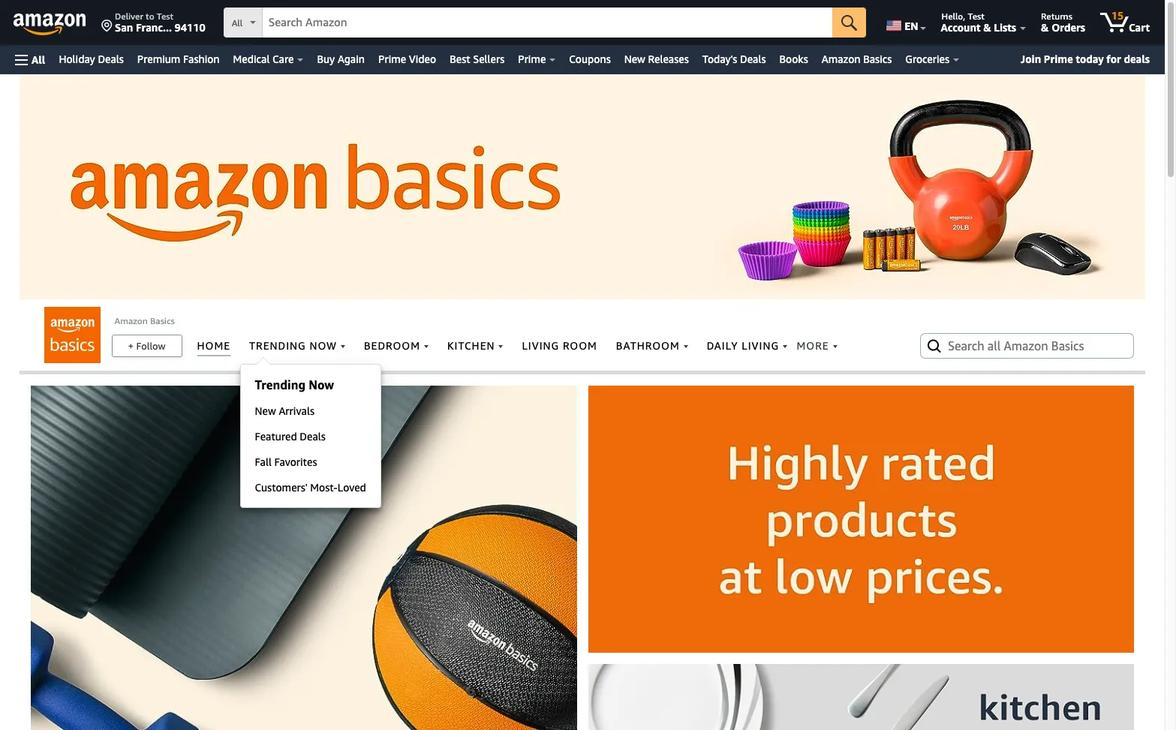 Task type: locate. For each thing, give the bounding box(es) containing it.
deals inside holiday deals link
[[98, 53, 124, 65]]

0 horizontal spatial amazon basics link
[[114, 315, 175, 327]]

care
[[273, 53, 294, 65]]

returns & orders
[[1041, 11, 1085, 34]]

prime link
[[511, 49, 562, 70]]

new releases
[[624, 53, 689, 65]]

hello,
[[942, 11, 966, 22]]

1 horizontal spatial prime
[[518, 53, 546, 65]]

franc...
[[136, 21, 172, 34]]

deals right today's
[[740, 53, 766, 65]]

best
[[450, 53, 470, 65]]

1 horizontal spatial amazon
[[822, 53, 861, 65]]

basics inside navigation "navigation"
[[863, 53, 892, 65]]

1 vertical spatial amazon basics
[[114, 315, 175, 327]]

all
[[232, 17, 243, 29], [32, 53, 45, 66]]

deals
[[1124, 53, 1150, 65]]

amazon basics link up + follow
[[114, 315, 175, 327]]

deals
[[98, 53, 124, 65], [740, 53, 766, 65]]

2 & from the left
[[1041, 21, 1049, 34]]

& for returns
[[1041, 21, 1049, 34]]

2 horizontal spatial prime
[[1044, 53, 1073, 65]]

0 vertical spatial all
[[232, 17, 243, 29]]

join prime today for deals
[[1021, 53, 1150, 65]]

1 vertical spatial all
[[32, 53, 45, 66]]

1 horizontal spatial amazon basics
[[822, 53, 892, 65]]

coupons
[[569, 53, 611, 65]]

lists
[[994, 21, 1016, 34]]

today
[[1076, 53, 1104, 65]]

deals for holiday deals
[[98, 53, 124, 65]]

2 prime from the left
[[518, 53, 546, 65]]

0 vertical spatial amazon
[[822, 53, 861, 65]]

hello, test
[[942, 11, 985, 22]]

books link
[[773, 49, 815, 70]]

all inside button
[[32, 53, 45, 66]]

prime left video
[[378, 53, 406, 65]]

amazon up +
[[114, 315, 148, 327]]

& left lists at the top right of the page
[[984, 21, 991, 34]]

join prime today for deals link
[[1015, 50, 1156, 69]]

&
[[984, 21, 991, 34], [1041, 21, 1049, 34]]

Search Amazon text field
[[262, 8, 833, 37]]

2 test from the left
[[968, 11, 985, 22]]

0 horizontal spatial basics
[[150, 315, 175, 327]]

1 horizontal spatial test
[[968, 11, 985, 22]]

0 horizontal spatial &
[[984, 21, 991, 34]]

returns
[[1041, 11, 1073, 22]]

basics
[[863, 53, 892, 65], [150, 315, 175, 327]]

basics down en "link"
[[863, 53, 892, 65]]

test
[[157, 11, 173, 22], [968, 11, 985, 22]]

+
[[128, 340, 134, 352]]

holiday deals
[[59, 53, 124, 65]]

0 vertical spatial basics
[[863, 53, 892, 65]]

1 vertical spatial basics
[[150, 315, 175, 327]]

coupons link
[[562, 49, 618, 70]]

groceries
[[905, 53, 950, 65]]

premium fashion link
[[131, 49, 226, 70]]

groceries link
[[899, 49, 966, 70]]

1 horizontal spatial all
[[232, 17, 243, 29]]

video
[[409, 53, 436, 65]]

amazon basics down en "link"
[[822, 53, 892, 65]]

all down amazon image
[[32, 53, 45, 66]]

2 deals from the left
[[740, 53, 766, 65]]

1 test from the left
[[157, 11, 173, 22]]

amazon basics inside navigation "navigation"
[[822, 53, 892, 65]]

0 horizontal spatial amazon
[[114, 315, 148, 327]]

1 deals from the left
[[98, 53, 124, 65]]

amazon basics link
[[815, 49, 899, 70], [114, 315, 175, 327]]

+ follow
[[128, 340, 166, 352]]

amazon right books
[[822, 53, 861, 65]]

test right hello,
[[968, 11, 985, 22]]

1 horizontal spatial deals
[[740, 53, 766, 65]]

amazon image
[[14, 14, 86, 36]]

1 prime from the left
[[378, 53, 406, 65]]

None submit
[[833, 8, 866, 38]]

best sellers
[[450, 53, 505, 65]]

0 horizontal spatial test
[[157, 11, 173, 22]]

holiday
[[59, 53, 95, 65]]

test right the to
[[157, 11, 173, 22]]

deals inside the "today's deals" link
[[740, 53, 766, 65]]

& left orders
[[1041, 21, 1049, 34]]

0 vertical spatial amazon basics link
[[815, 49, 899, 70]]

premium fashion
[[137, 53, 220, 65]]

today's deals
[[702, 53, 766, 65]]

0 horizontal spatial prime
[[378, 53, 406, 65]]

& for account
[[984, 21, 991, 34]]

orders
[[1052, 21, 1085, 34]]

none submit inside the all search field
[[833, 8, 866, 38]]

for
[[1107, 53, 1121, 65]]

prime down the all search field
[[518, 53, 546, 65]]

today's deals link
[[696, 49, 773, 70]]

1 & from the left
[[984, 21, 991, 34]]

1 vertical spatial amazon basics link
[[114, 315, 175, 327]]

0 horizontal spatial deals
[[98, 53, 124, 65]]

1 horizontal spatial basics
[[863, 53, 892, 65]]

books
[[780, 53, 808, 65]]

amazon basics link down en "link"
[[815, 49, 899, 70]]

new releases link
[[618, 49, 696, 70]]

medical care link
[[226, 49, 310, 70]]

0 vertical spatial amazon basics
[[822, 53, 892, 65]]

account & lists
[[941, 21, 1016, 34]]

prime video link
[[372, 49, 443, 70]]

deals right holiday
[[98, 53, 124, 65]]

1 horizontal spatial &
[[1041, 21, 1049, 34]]

basics up follow
[[150, 315, 175, 327]]

holiday deals link
[[52, 49, 131, 70]]

prime video
[[378, 53, 436, 65]]

prime
[[378, 53, 406, 65], [518, 53, 546, 65], [1044, 53, 1073, 65]]

amazon basics
[[822, 53, 892, 65], [114, 315, 175, 327]]

amazon basics up + follow
[[114, 315, 175, 327]]

& inside returns & orders
[[1041, 21, 1049, 34]]

1 horizontal spatial amazon basics link
[[815, 49, 899, 70]]

0 horizontal spatial all
[[32, 53, 45, 66]]

1 vertical spatial amazon
[[114, 315, 148, 327]]

all up medical
[[232, 17, 243, 29]]

amazon
[[822, 53, 861, 65], [114, 315, 148, 327]]

cart
[[1129, 21, 1150, 34]]

en link
[[878, 4, 933, 41]]

prime right join at the right top
[[1044, 53, 1073, 65]]



Task type: describe. For each thing, give the bounding box(es) containing it.
navigation navigation
[[0, 0, 1165, 74]]

prime for prime video
[[378, 53, 406, 65]]

94110‌
[[175, 21, 205, 34]]

medical care
[[233, 53, 294, 65]]

all inside search field
[[232, 17, 243, 29]]

again
[[338, 53, 365, 65]]

All search field
[[223, 8, 866, 39]]

to
[[146, 11, 154, 22]]

medical
[[233, 53, 270, 65]]

new
[[624, 53, 645, 65]]

buy again link
[[310, 49, 372, 70]]

15
[[1112, 9, 1124, 22]]

follow
[[136, 340, 166, 352]]

join
[[1021, 53, 1041, 65]]

0 horizontal spatial amazon basics
[[114, 315, 175, 327]]

best sellers link
[[443, 49, 511, 70]]

all button
[[8, 45, 52, 74]]

buy
[[317, 53, 335, 65]]

releases
[[648, 53, 689, 65]]

account
[[941, 21, 981, 34]]

deliver to test san franc... 94110‌
[[115, 11, 205, 34]]

san
[[115, 21, 133, 34]]

Search all Amazon Basics search field
[[948, 333, 1109, 359]]

3 prime from the left
[[1044, 53, 1073, 65]]

today's
[[702, 53, 737, 65]]

en
[[905, 20, 918, 32]]

+ follow button
[[112, 336, 181, 357]]

deals for today's deals
[[740, 53, 766, 65]]

premium
[[137, 53, 180, 65]]

fashion
[[183, 53, 220, 65]]

sellers
[[473, 53, 505, 65]]

buy again
[[317, 53, 365, 65]]

amazon basics logo image
[[44, 307, 100, 363]]

search image
[[926, 337, 944, 355]]

deliver
[[115, 11, 143, 22]]

amazon inside navigation "navigation"
[[822, 53, 861, 65]]

test inside deliver to test san franc... 94110‌
[[157, 11, 173, 22]]

prime for prime
[[518, 53, 546, 65]]



Task type: vqa. For each thing, say whether or not it's contained in the screenshot.
Care
yes



